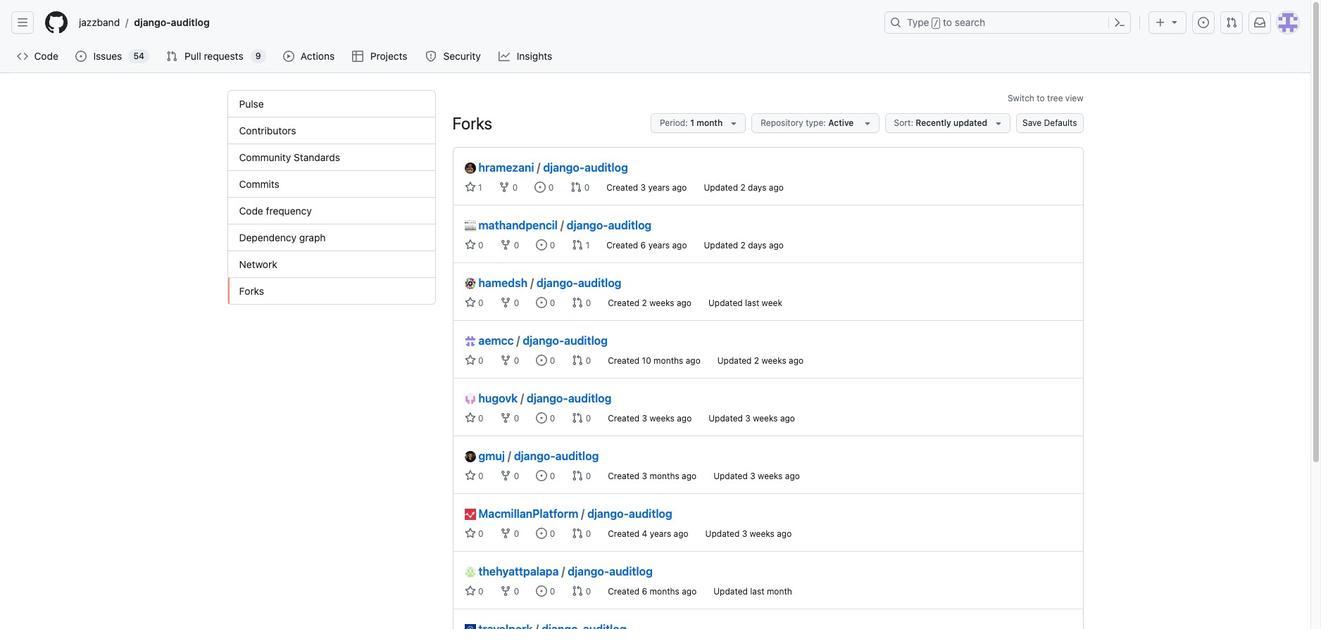 Task type: locate. For each thing, give the bounding box(es) containing it.
last for hamedsh
[[745, 298, 759, 308]]

months for gmuj
[[650, 471, 679, 482]]

shield image
[[425, 51, 437, 62]]

1 horizontal spatial triangle down image
[[862, 118, 873, 129]]

3
[[641, 182, 646, 193], [642, 413, 647, 424], [745, 413, 751, 424], [642, 471, 647, 482], [750, 471, 755, 482], [742, 529, 747, 539]]

updated for mathandpencil
[[704, 240, 738, 251]]

months for aemcc
[[654, 356, 683, 366]]

2 triangle down image from the left
[[862, 118, 873, 129]]

months down created 4 years ago
[[650, 587, 679, 597]]

10
[[642, 356, 651, 366]]

0 vertical spatial years
[[648, 182, 670, 193]]

django- right hramezani
[[543, 161, 585, 174]]

repo forked image down "thehyattpalapa" link
[[500, 586, 512, 597]]

triangle down image
[[1169, 16, 1180, 27], [993, 118, 1004, 129]]

git pull request image
[[166, 51, 177, 62], [572, 413, 583, 424], [572, 470, 583, 482], [572, 528, 583, 539], [572, 586, 583, 597]]

0 vertical spatial days
[[748, 182, 767, 193]]

weeks for aemcc
[[762, 356, 786, 366]]

hamedsh
[[479, 277, 528, 289]]

git pull request image
[[1226, 17, 1237, 28], [571, 182, 582, 193], [572, 239, 583, 251], [572, 297, 583, 308], [572, 355, 583, 366]]

repo forked image
[[500, 355, 512, 366], [500, 413, 512, 424], [500, 470, 512, 482]]

2 for mathandpencil
[[741, 240, 746, 251]]

2 horizontal spatial issue opened image
[[1198, 17, 1209, 28]]

/ right mathandpencil
[[561, 219, 564, 232]]

0 horizontal spatial 1
[[476, 182, 482, 193]]

standards
[[294, 151, 340, 163]]

updated for hugovk
[[709, 413, 743, 424]]

/ for aemcc
[[517, 335, 520, 347]]

1 vertical spatial forks
[[239, 285, 264, 297]]

git pull request image for mathandpencil
[[572, 239, 583, 251]]

2 vertical spatial issue opened image
[[536, 297, 547, 308]]

updated last week
[[708, 298, 782, 308]]

years up created 6 years ago
[[648, 182, 670, 193]]

updated 3 weeks ago
[[709, 413, 795, 424], [713, 471, 800, 482], [705, 529, 792, 539]]

1 horizontal spatial triangle down image
[[1169, 16, 1180, 27]]

repo forked image for hramezani
[[499, 182, 510, 193]]

1 link down @hramezani image
[[464, 182, 482, 193]]

0 horizontal spatial 1 link
[[464, 182, 482, 193]]

django-auditlog link
[[128, 11, 215, 34], [543, 161, 628, 174], [567, 219, 652, 232], [537, 277, 622, 289], [523, 335, 608, 347], [527, 392, 612, 405], [514, 450, 599, 463], [587, 508, 672, 520], [568, 566, 653, 578]]

2 days from the top
[[748, 240, 767, 251]]

jazzband / django-auditlog
[[79, 16, 210, 29]]

updated for gmuj
[[713, 471, 748, 482]]

auditlog
[[171, 16, 210, 28], [585, 161, 628, 174], [608, 219, 652, 232], [578, 277, 622, 289], [564, 335, 608, 347], [568, 392, 612, 405], [555, 450, 599, 463], [629, 508, 672, 520], [609, 566, 653, 578]]

repo forked image down macmillanplatform link
[[500, 528, 512, 539]]

0 vertical spatial code
[[34, 50, 58, 62]]

created
[[607, 182, 638, 193], [607, 240, 638, 251], [608, 298, 640, 308], [608, 356, 640, 366], [608, 413, 640, 424], [608, 471, 640, 482], [608, 529, 640, 539], [608, 587, 640, 597]]

0 vertical spatial 1 link
[[464, 182, 482, 193]]

django- up created 4 years ago
[[587, 508, 629, 520]]

auditlog for mathandpencil
[[608, 219, 652, 232]]

hamedsh link
[[464, 275, 528, 292]]

0 vertical spatial month
[[697, 118, 723, 128]]

star image down @hugovk image
[[464, 413, 476, 424]]

1 vertical spatial updated 2 days ago
[[704, 240, 784, 251]]

issue opened image for hugovk
[[536, 413, 547, 424]]

pulse link
[[228, 91, 435, 118]]

created down created 6 years ago
[[608, 298, 640, 308]]

1 vertical spatial months
[[650, 471, 679, 482]]

years for macmillanplatform
[[650, 529, 671, 539]]

1 right period:
[[690, 118, 694, 128]]

thehyattpalapa
[[479, 566, 559, 578]]

django-
[[134, 16, 171, 28], [543, 161, 585, 174], [567, 219, 608, 232], [537, 277, 578, 289], [523, 335, 564, 347], [527, 392, 568, 405], [514, 450, 555, 463], [587, 508, 629, 520], [568, 566, 609, 578]]

6 down '4'
[[642, 587, 647, 597]]

django-auditlog link for gmuj
[[514, 450, 599, 463]]

/ for macmillanplatform
[[581, 508, 585, 520]]

dependency graph link
[[228, 225, 435, 251]]

django- right hamedsh
[[537, 277, 578, 289]]

0 horizontal spatial to
[[943, 16, 952, 28]]

updated 2 weeks ago
[[717, 356, 804, 366]]

to
[[943, 16, 952, 28], [1037, 93, 1045, 104]]

1 vertical spatial last
[[750, 587, 764, 597]]

hugovk link
[[464, 390, 518, 407]]

1 vertical spatial years
[[648, 240, 670, 251]]

active
[[828, 118, 854, 128]]

django- right aemcc
[[523, 335, 564, 347]]

0 horizontal spatial triangle down image
[[728, 118, 740, 129]]

1 vertical spatial 6
[[642, 587, 647, 597]]

updated for hamedsh
[[708, 298, 743, 308]]

star image down @mathandpencil icon
[[464, 239, 476, 251]]

homepage image
[[45, 11, 68, 34]]

created down created 4 years ago
[[608, 587, 640, 597]]

1 horizontal spatial 1 link
[[572, 239, 590, 251]]

repo forked image down hramezani
[[499, 182, 510, 193]]

6 down created 3 years ago
[[641, 240, 646, 251]]

search
[[955, 16, 985, 28]]

created up created 6 years ago
[[607, 182, 638, 193]]

3 repo forked image from the top
[[500, 470, 512, 482]]

created 2 weeks ago
[[608, 298, 692, 308]]

security link
[[420, 46, 487, 67]]

/ right hramezani
[[537, 161, 540, 174]]

repo forked image for gmuj
[[500, 470, 512, 482]]

list
[[73, 11, 876, 34]]

updated 3 weeks ago for gmuj
[[713, 471, 800, 482]]

/ right hamedsh
[[530, 277, 534, 289]]

django-auditlog link for mathandpencil
[[567, 219, 652, 232]]

code
[[34, 50, 58, 62], [239, 205, 263, 217]]

1 horizontal spatial month
[[767, 587, 792, 597]]

2 updated 2 days ago from the top
[[704, 240, 784, 251]]

years for mathandpencil
[[648, 240, 670, 251]]

star image for hamedsh
[[464, 297, 476, 308]]

actions link
[[277, 46, 341, 67]]

dependency
[[239, 232, 297, 244]]

days up updated last week
[[748, 240, 767, 251]]

created 6 months ago
[[608, 587, 697, 597]]

star image down @thehyattpalapa image
[[464, 586, 476, 597]]

1 vertical spatial triangle down image
[[993, 118, 1004, 129]]

repo forked image for hugovk
[[500, 413, 512, 424]]

1 repo forked image from the top
[[500, 355, 512, 366]]

6 for mathandpencil
[[641, 240, 646, 251]]

years
[[648, 182, 670, 193], [648, 240, 670, 251], [650, 529, 671, 539]]

created for hamedsh
[[608, 298, 640, 308]]

0 vertical spatial months
[[654, 356, 683, 366]]

code inside insights element
[[239, 205, 263, 217]]

weeks for macmillanplatform
[[750, 529, 775, 539]]

1 vertical spatial month
[[767, 587, 792, 597]]

forks down network
[[239, 285, 264, 297]]

repo forked image down aemcc
[[500, 355, 512, 366]]

view
[[1065, 93, 1083, 104]]

django- up the 54
[[134, 16, 171, 28]]

4 star image from the top
[[464, 355, 476, 366]]

0 vertical spatial triangle down image
[[1169, 16, 1180, 27]]

1 triangle down image from the left
[[728, 118, 740, 129]]

issue opened image
[[535, 182, 546, 193], [536, 239, 547, 251], [536, 355, 547, 366], [536, 413, 547, 424], [536, 470, 547, 482], [536, 528, 547, 539], [536, 586, 547, 597]]

updated 3 weeks ago for hugovk
[[709, 413, 795, 424]]

forks up @hramezani image
[[452, 113, 492, 133]]

/ right macmillanplatform
[[581, 508, 585, 520]]

months right 10
[[654, 356, 683, 366]]

code frequency link
[[228, 198, 435, 225]]

1 vertical spatial 1 link
[[572, 239, 590, 251]]

forks
[[452, 113, 492, 133], [239, 285, 264, 297]]

updated
[[954, 118, 987, 128]]

star image for thehyattpalapa
[[464, 586, 476, 597]]

table image
[[352, 51, 364, 62]]

1 link left created 6 years ago
[[572, 239, 590, 251]]

2 vertical spatial updated 3 weeks ago
[[705, 529, 792, 539]]

star image down @hamedsh icon
[[464, 297, 476, 308]]

created up created 3 months ago at the bottom
[[608, 413, 640, 424]]

0 vertical spatial issue opened image
[[1198, 17, 1209, 28]]

django- up created 6 years ago
[[567, 219, 608, 232]]

django- for hugovk
[[527, 392, 568, 405]]

git pull request image for macmillanplatform
[[572, 528, 583, 539]]

weeks
[[649, 298, 674, 308], [762, 356, 786, 366], [650, 413, 675, 424], [753, 413, 778, 424], [758, 471, 783, 482], [750, 529, 775, 539]]

triangle down image right 'updated'
[[993, 118, 1004, 129]]

/ django-auditlog for hugovk
[[520, 392, 612, 405]]

triangle down image for 1 month
[[728, 118, 740, 129]]

/ right aemcc
[[517, 335, 520, 347]]

period: 1 month
[[660, 118, 723, 128]]

2 vertical spatial 1
[[583, 240, 590, 251]]

django- for macmillanplatform
[[587, 508, 629, 520]]

issue opened image for gmuj
[[536, 470, 547, 482]]

1 vertical spatial updated 3 weeks ago
[[713, 471, 800, 482]]

0 horizontal spatial month
[[697, 118, 723, 128]]

6 star image from the top
[[464, 470, 476, 482]]

/ right gmuj
[[508, 450, 511, 463]]

week
[[762, 298, 782, 308]]

months down the 'created 3 weeks ago'
[[650, 471, 679, 482]]

updated for hramezani
[[704, 182, 738, 193]]

django- right hugovk
[[527, 392, 568, 405]]

django- for aemcc
[[523, 335, 564, 347]]

1 left created 6 years ago
[[583, 240, 590, 251]]

network
[[239, 258, 277, 270]]

star image down @hramezani image
[[464, 182, 476, 193]]

triangle down image
[[728, 118, 740, 129], [862, 118, 873, 129]]

repo forked image down hamedsh
[[500, 297, 512, 308]]

thehyattpalapa link
[[464, 563, 559, 580]]

1 horizontal spatial 1
[[583, 240, 590, 251]]

1 days from the top
[[748, 182, 767, 193]]

1 link
[[464, 182, 482, 193], [572, 239, 590, 251]]

django-auditlog link for aemcc
[[523, 335, 608, 347]]

security
[[443, 50, 481, 62]]

1 down @hramezani image
[[476, 182, 482, 193]]

jazzband
[[79, 16, 120, 28]]

9
[[255, 51, 261, 61]]

weeks for hugovk
[[753, 413, 778, 424]]

1 updated 2 days ago from the top
[[704, 182, 784, 193]]

2 vertical spatial months
[[650, 587, 679, 597]]

to left tree
[[1037, 93, 1045, 104]]

/ django-auditlog for aemcc
[[517, 335, 608, 347]]

triangle down image right active
[[862, 118, 873, 129]]

star image
[[464, 182, 476, 193], [464, 239, 476, 251], [464, 297, 476, 308], [464, 355, 476, 366], [464, 413, 476, 424], [464, 470, 476, 482], [464, 586, 476, 597]]

community
[[239, 151, 291, 163]]

2
[[740, 182, 746, 193], [741, 240, 746, 251], [642, 298, 647, 308], [754, 356, 759, 366]]

created down created 3 years ago
[[607, 240, 638, 251]]

django- right gmuj
[[514, 450, 555, 463]]

2 repo forked image from the top
[[500, 413, 512, 424]]

1 horizontal spatial forks
[[452, 113, 492, 133]]

weeks for gmuj
[[758, 471, 783, 482]]

/ right type
[[934, 18, 939, 28]]

/ for hamedsh
[[530, 277, 534, 289]]

code right 'code' 'icon'
[[34, 50, 58, 62]]

updated 3 weeks ago for macmillanplatform
[[705, 529, 792, 539]]

switch
[[1008, 93, 1034, 104]]

0 horizontal spatial triangle down image
[[993, 118, 1004, 129]]

repo forked image down gmuj
[[500, 470, 512, 482]]

repo forked image
[[499, 182, 510, 193], [500, 239, 512, 251], [500, 297, 512, 308], [500, 528, 512, 539], [500, 586, 512, 597]]

last for thehyattpalapa
[[750, 587, 764, 597]]

to left search
[[943, 16, 952, 28]]

1 horizontal spatial to
[[1037, 93, 1045, 104]]

ago
[[672, 182, 687, 193], [769, 182, 784, 193], [672, 240, 687, 251], [769, 240, 784, 251], [677, 298, 692, 308], [686, 356, 701, 366], [789, 356, 804, 366], [677, 413, 692, 424], [780, 413, 795, 424], [682, 471, 697, 482], [785, 471, 800, 482], [674, 529, 688, 539], [777, 529, 792, 539], [682, 587, 697, 597]]

created 10 months ago
[[608, 356, 701, 366]]

1 vertical spatial issue opened image
[[76, 51, 87, 62]]

2 for hramezani
[[740, 182, 746, 193]]

repo forked image down mathandpencil link
[[500, 239, 512, 251]]

issue opened image for aemcc
[[536, 355, 547, 366]]

2 vertical spatial repo forked image
[[500, 470, 512, 482]]

django- up created 6 months ago
[[568, 566, 609, 578]]

7 star image from the top
[[464, 586, 476, 597]]

0 horizontal spatial code
[[34, 50, 58, 62]]

@hugovk image
[[464, 394, 476, 405]]

created left 10
[[608, 356, 640, 366]]

0 vertical spatial updated 3 weeks ago
[[709, 413, 795, 424]]

years up created 2 weeks ago
[[648, 240, 670, 251]]

/ right jazzband
[[125, 17, 128, 29]]

triangle down image right period: 1 month
[[728, 118, 740, 129]]

0 vertical spatial updated 2 days ago
[[704, 182, 784, 193]]

issue opened image for mathandpencil
[[536, 239, 547, 251]]

0 horizontal spatial forks
[[239, 285, 264, 297]]

git pull request image for aemcc
[[572, 355, 583, 366]]

created up created 4 years ago
[[608, 471, 640, 482]]

/ right thehyattpalapa
[[562, 566, 565, 578]]

created for aemcc
[[608, 356, 640, 366]]

1 vertical spatial repo forked image
[[500, 413, 512, 424]]

django-auditlog link for hugovk
[[527, 392, 612, 405]]

/ right hugovk
[[520, 392, 524, 405]]

issue opened image
[[1198, 17, 1209, 28], [76, 51, 87, 62], [536, 297, 547, 308]]

2 vertical spatial years
[[650, 529, 671, 539]]

0 vertical spatial last
[[745, 298, 759, 308]]

0 vertical spatial forks
[[452, 113, 492, 133]]

created 3 weeks ago
[[608, 413, 692, 424]]

code down commits
[[239, 205, 263, 217]]

5 star image from the top
[[464, 413, 476, 424]]

code image
[[17, 51, 28, 62]]

0 link
[[499, 182, 518, 193], [535, 182, 554, 193], [571, 182, 590, 193], [464, 239, 483, 251], [500, 239, 519, 251], [536, 239, 555, 251], [464, 297, 483, 308], [500, 297, 519, 308], [536, 297, 555, 308], [572, 297, 591, 308], [464, 355, 483, 366], [500, 355, 519, 366], [536, 355, 555, 366], [572, 355, 591, 366], [464, 413, 483, 424], [500, 413, 519, 424], [536, 413, 555, 424], [572, 413, 591, 424], [464, 470, 483, 482], [500, 470, 519, 482], [536, 470, 555, 482], [572, 470, 591, 482], [464, 528, 483, 539], [500, 528, 519, 539], [536, 528, 555, 539], [572, 528, 591, 539], [464, 586, 483, 597], [500, 586, 519, 597], [536, 586, 555, 597], [572, 586, 591, 597]]

1 horizontal spatial code
[[239, 205, 263, 217]]

save defaults button
[[1016, 113, 1083, 133]]

6
[[641, 240, 646, 251], [642, 587, 647, 597]]

star image
[[464, 528, 476, 539]]

/ django-auditlog for hramezani
[[537, 161, 628, 174]]

0 vertical spatial 6
[[641, 240, 646, 251]]

updated 2 days ago
[[704, 182, 784, 193], [704, 240, 784, 251]]

auditlog for aemcc
[[564, 335, 608, 347]]

projects
[[370, 50, 407, 62]]

/ django-auditlog
[[537, 161, 628, 174], [561, 219, 652, 232], [530, 277, 622, 289], [517, 335, 608, 347], [520, 392, 612, 405], [508, 450, 599, 463], [581, 508, 672, 520], [562, 566, 653, 578]]

1 star image from the top
[[464, 182, 476, 193]]

last
[[745, 298, 759, 308], [750, 587, 764, 597]]

created left '4'
[[608, 529, 640, 539]]

years for hramezani
[[648, 182, 670, 193]]

triangle down image right plus image
[[1169, 16, 1180, 27]]

3 star image from the top
[[464, 297, 476, 308]]

star image down @aemcc image
[[464, 355, 476, 366]]

2 star image from the top
[[464, 239, 476, 251]]

auditlog for hamedsh
[[578, 277, 622, 289]]

auditlog for hugovk
[[568, 392, 612, 405]]

2 horizontal spatial 1
[[690, 118, 694, 128]]

days down repository
[[748, 182, 767, 193]]

updated
[[704, 182, 738, 193], [704, 240, 738, 251], [708, 298, 743, 308], [717, 356, 752, 366], [709, 413, 743, 424], [713, 471, 748, 482], [705, 529, 740, 539], [714, 587, 748, 597]]

months
[[654, 356, 683, 366], [650, 471, 679, 482], [650, 587, 679, 597]]

1 vertical spatial days
[[748, 240, 767, 251]]

dependency graph
[[239, 232, 326, 244]]

issues
[[93, 50, 122, 62]]

repo forked image down hugovk
[[500, 413, 512, 424]]

auditlog for gmuj
[[555, 450, 599, 463]]

repo forked image for aemcc
[[500, 355, 512, 366]]

star image down @gmuj icon
[[464, 470, 476, 482]]

0
[[510, 182, 518, 193], [546, 182, 554, 193], [582, 182, 590, 193], [476, 240, 483, 251], [512, 240, 519, 251], [547, 240, 555, 251], [476, 298, 483, 308], [512, 298, 519, 308], [547, 298, 555, 308], [583, 298, 591, 308], [476, 356, 483, 366], [512, 356, 519, 366], [547, 356, 555, 366], [583, 356, 591, 366], [476, 413, 483, 424], [512, 413, 519, 424], [547, 413, 555, 424], [583, 413, 591, 424], [476, 471, 483, 482], [512, 471, 519, 482], [547, 471, 555, 482], [583, 471, 591, 482], [476, 529, 483, 539], [512, 529, 519, 539], [547, 529, 555, 539], [583, 529, 591, 539], [476, 587, 483, 597], [512, 587, 519, 597], [547, 587, 555, 597], [583, 587, 591, 597]]

days
[[748, 182, 767, 193], [748, 240, 767, 251]]

month for updated last month
[[767, 587, 792, 597]]

django-auditlog link for hamedsh
[[537, 277, 622, 289]]

created for thehyattpalapa
[[608, 587, 640, 597]]

django-auditlog link for hramezani
[[543, 161, 628, 174]]

django-auditlog link for thehyattpalapa
[[568, 566, 653, 578]]

years right '4'
[[650, 529, 671, 539]]

0 vertical spatial repo forked image
[[500, 355, 512, 366]]

created 3 months ago
[[608, 471, 697, 482]]

auditlog inside jazzband / django-auditlog
[[171, 16, 210, 28]]

insights
[[517, 50, 552, 62]]

1 vertical spatial code
[[239, 205, 263, 217]]

star image for mathandpencil
[[464, 239, 476, 251]]

1 horizontal spatial issue opened image
[[536, 297, 547, 308]]

django- for hamedsh
[[537, 277, 578, 289]]



Task type: describe. For each thing, give the bounding box(es) containing it.
star image for hramezani
[[464, 182, 476, 193]]

@hamedsh image
[[464, 278, 476, 289]]

tree
[[1047, 93, 1063, 104]]

frequency
[[266, 205, 312, 217]]

hramezani link
[[464, 159, 534, 176]]

6 for thehyattpalapa
[[642, 587, 647, 597]]

contributors link
[[228, 118, 435, 144]]

star image for gmuj
[[464, 470, 476, 482]]

repository
[[761, 118, 803, 128]]

/ django-auditlog for mathandpencil
[[561, 219, 652, 232]]

/ for gmuj
[[508, 450, 511, 463]]

created 6 years ago
[[607, 240, 687, 251]]

community standards
[[239, 151, 340, 163]]

1 vertical spatial to
[[1037, 93, 1045, 104]]

notifications image
[[1254, 17, 1266, 28]]

triangle down image for active
[[862, 118, 873, 129]]

save
[[1023, 118, 1042, 128]]

/ for hugovk
[[520, 392, 524, 405]]

git pull request image for hamedsh
[[572, 297, 583, 308]]

updated for macmillanplatform
[[705, 529, 740, 539]]

django-auditlog link for macmillanplatform
[[587, 508, 672, 520]]

updated 2 days ago for mathandpencil
[[704, 240, 784, 251]]

star image for aemcc
[[464, 355, 476, 366]]

created for hugovk
[[608, 413, 640, 424]]

switch to tree view link
[[1008, 93, 1083, 104]]

hugovk
[[479, 392, 518, 405]]

hramezani
[[479, 161, 534, 174]]

created for macmillanplatform
[[608, 529, 640, 539]]

@gmuj image
[[464, 451, 476, 463]]

contributors
[[239, 125, 296, 137]]

code for code
[[34, 50, 58, 62]]

type:
[[806, 118, 826, 128]]

created for hramezani
[[607, 182, 638, 193]]

repo forked image for thehyattpalapa
[[500, 586, 512, 597]]

play image
[[283, 51, 294, 62]]

forks inside insights element
[[239, 285, 264, 297]]

updated 2 days ago for hramezani
[[704, 182, 784, 193]]

django- for gmuj
[[514, 450, 555, 463]]

@mathandpencil image
[[464, 220, 476, 232]]

switch to tree view
[[1008, 93, 1083, 104]]

commits link
[[228, 171, 435, 198]]

@travelperk image
[[464, 625, 476, 630]]

0 vertical spatial to
[[943, 16, 952, 28]]

django- for mathandpencil
[[567, 219, 608, 232]]

updated last month
[[714, 587, 792, 597]]

updated for thehyattpalapa
[[714, 587, 748, 597]]

mathandpencil link
[[464, 217, 558, 234]]

/ inside type / to search
[[934, 18, 939, 28]]

auditlog for thehyattpalapa
[[609, 566, 653, 578]]

actions
[[301, 50, 335, 62]]

pull
[[185, 50, 201, 62]]

gmuj
[[479, 450, 505, 463]]

repo forked image for hamedsh
[[500, 297, 512, 308]]

macmillanplatform
[[479, 508, 578, 520]]

aemcc link
[[464, 332, 514, 349]]

network link
[[228, 251, 435, 278]]

created 3 years ago
[[607, 182, 687, 193]]

created 4 years ago
[[608, 529, 688, 539]]

graph
[[299, 232, 326, 244]]

type / to search
[[907, 16, 985, 28]]

code frequency
[[239, 205, 312, 217]]

mathandpencil
[[479, 219, 558, 232]]

0 vertical spatial 1
[[690, 118, 694, 128]]

/ for thehyattpalapa
[[562, 566, 565, 578]]

insights link
[[493, 46, 559, 67]]

created for mathandpencil
[[607, 240, 638, 251]]

django- for thehyattpalapa
[[568, 566, 609, 578]]

auditlog for hramezani
[[585, 161, 628, 174]]

code for code frequency
[[239, 205, 263, 217]]

community standards link
[[228, 144, 435, 171]]

macmillanplatform link
[[464, 506, 578, 523]]

/ for hramezani
[[537, 161, 540, 174]]

gmuj link
[[464, 448, 505, 465]]

command palette image
[[1114, 17, 1125, 28]]

defaults
[[1044, 118, 1077, 128]]

issue opened image for macmillanplatform
[[536, 528, 547, 539]]

requests
[[204, 50, 243, 62]]

sort: recently updated
[[894, 118, 987, 128]]

/ django-auditlog for macmillanplatform
[[581, 508, 672, 520]]

/ django-auditlog for thehyattpalapa
[[562, 566, 653, 578]]

issue opened image for hramezani
[[535, 182, 546, 193]]

@hramezani image
[[464, 163, 476, 174]]

issue opened image for thehyattpalapa
[[536, 586, 547, 597]]

django- inside jazzband / django-auditlog
[[134, 16, 171, 28]]

django- for hramezani
[[543, 161, 585, 174]]

/ for mathandpencil
[[561, 219, 564, 232]]

git pull request image for thehyattpalapa
[[572, 586, 583, 597]]

projects link
[[347, 46, 414, 67]]

type
[[907, 16, 929, 28]]

/ django-auditlog for hamedsh
[[530, 277, 622, 289]]

54
[[133, 51, 144, 61]]

code link
[[11, 46, 64, 67]]

updated for aemcc
[[717, 356, 752, 366]]

sort:
[[894, 118, 913, 128]]

star image for hugovk
[[464, 413, 476, 424]]

pulse
[[239, 98, 264, 110]]

days for hramezani
[[748, 182, 767, 193]]

recently
[[916, 118, 951, 128]]

2 for aemcc
[[754, 356, 759, 366]]

list containing jazzband
[[73, 11, 876, 34]]

forks link
[[228, 278, 435, 304]]

git pull request image for gmuj
[[572, 470, 583, 482]]

@aemcc image
[[464, 336, 476, 347]]

created for gmuj
[[608, 471, 640, 482]]

@macmillanplatform image
[[464, 509, 476, 520]]

/ inside jazzband / django-auditlog
[[125, 17, 128, 29]]

period:
[[660, 118, 688, 128]]

4
[[642, 529, 647, 539]]

commits
[[239, 178, 279, 190]]

git pull request image for hramezani
[[571, 182, 582, 193]]

pull requests
[[185, 50, 243, 62]]

repo forked image for macmillanplatform
[[500, 528, 512, 539]]

repository type: active
[[761, 118, 856, 128]]

@thehyattpalapa image
[[464, 567, 476, 578]]

graph image
[[499, 51, 510, 62]]

months for thehyattpalapa
[[650, 587, 679, 597]]

aemcc
[[479, 335, 514, 347]]

insights element
[[227, 90, 436, 305]]

git pull request image for hugovk
[[572, 413, 583, 424]]

days for mathandpencil
[[748, 240, 767, 251]]

/ django-auditlog for gmuj
[[508, 450, 599, 463]]

plus image
[[1155, 17, 1166, 28]]

save defaults
[[1023, 118, 1077, 128]]

jazzband link
[[73, 11, 125, 34]]

repo forked image for mathandpencil
[[500, 239, 512, 251]]

1 vertical spatial 1
[[476, 182, 482, 193]]

0 horizontal spatial issue opened image
[[76, 51, 87, 62]]



Task type: vqa. For each thing, say whether or not it's contained in the screenshot.


